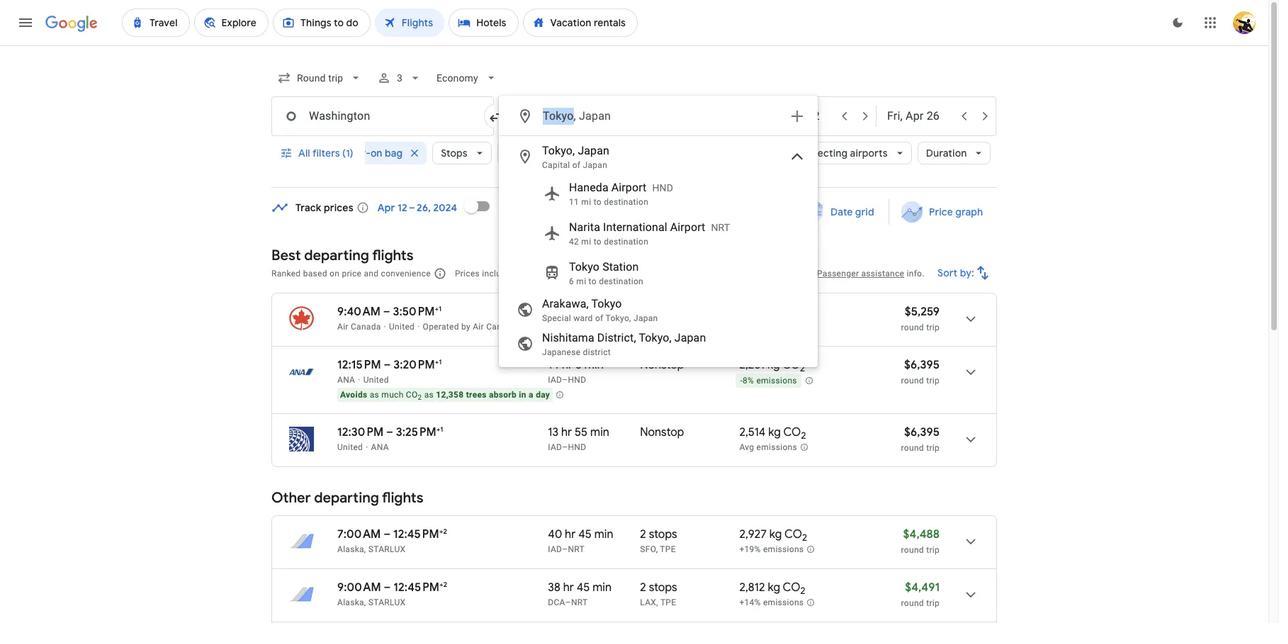 Task type: locate. For each thing, give the bounding box(es) containing it.
1 trip from the top
[[926, 322, 940, 332]]

round
[[901, 322, 924, 332], [901, 376, 924, 386], [901, 443, 924, 453], [901, 545, 924, 555], [901, 598, 924, 608]]

1 horizontal spatial air
[[473, 322, 484, 332]]

duration button
[[918, 136, 991, 170]]

12,358
[[436, 390, 464, 400]]

round for 2,514
[[901, 443, 924, 453]]

operated by air canada express - jazz
[[423, 322, 576, 332]]

1 vertical spatial 45
[[577, 580, 590, 595]]

total duration 40 hr 45 min. element
[[548, 527, 640, 544]]

2 starlux from the top
[[368, 598, 406, 607]]

0 vertical spatial tokyo,
[[542, 144, 575, 157]]

1 starlux from the top
[[368, 544, 406, 554]]

iad for best departing flights
[[548, 544, 562, 554]]

1 horizontal spatial -
[[740, 376, 743, 386]]

2 stops flight. element up 'sfo'
[[640, 527, 677, 544]]

12:45 pm inside 7:00 am – 12:45 pm + 2
[[393, 527, 439, 542]]

canada down 9:40 am text box
[[351, 322, 381, 332]]

tokyo right 10
[[591, 297, 622, 310]]

of right capital
[[572, 160, 581, 170]]

on inside main content
[[330, 269, 340, 279]]

alaska, down departure time: 7:00 am. text box
[[337, 544, 366, 554]]

1 left stop
[[640, 305, 645, 319]]

departing
[[304, 247, 369, 264], [314, 489, 379, 507]]

min right 40
[[594, 527, 614, 542]]

+ for 40
[[439, 527, 443, 536]]

1 round from the top
[[901, 322, 924, 332]]

1 vertical spatial starlux
[[368, 598, 406, 607]]

+ up avoids as much co 2 as 12,358 trees absorb in a day
[[435, 357, 439, 366]]

1 inside 9:40 am – 3:50 pm + 1
[[439, 304, 442, 313]]

1 horizontal spatial on
[[371, 147, 382, 159]]

destination up international
[[604, 197, 649, 207]]

trip for 2,812
[[926, 598, 940, 608]]

destination down station
[[599, 276, 644, 286]]

1 right 3:25 pm
[[440, 425, 443, 434]]

flights for best departing flights
[[372, 247, 414, 264]]

6
[[569, 276, 574, 286]]

0 horizontal spatial tokyo,
[[542, 144, 575, 157]]

55
[[575, 425, 588, 439]]

$6,395 left the flight details. leaves dulles international airport at 12:30 pm on friday, april 12 and arrives at haneda airport at 3:25 pm on saturday, april 13. image
[[904, 425, 940, 439]]

ana up the avoids
[[337, 375, 355, 385]]

1 dca from the top
[[548, 322, 565, 332]]

co inside the 2,812 kg co 2
[[783, 580, 801, 595]]

starlux down leaves ronald reagan washington national airport at 9:00 am on friday, april 12 and arrives at narita international airport at 12:45 pm on sunday, april 14. element
[[368, 598, 406, 607]]

trip down $6,395 text field
[[926, 376, 940, 386]]

departing for best
[[304, 247, 369, 264]]

tpe right 'sfo'
[[660, 544, 676, 554]]

+ inside 9:40 am – 3:50 pm + 1
[[435, 304, 439, 313]]

1 vertical spatial hnd
[[568, 375, 586, 385]]

0 vertical spatial price
[[580, 147, 604, 159]]

round down $5,259 text field at the right of page
[[901, 322, 924, 332]]

12:15 pm – 3:20 pm + 1
[[337, 357, 442, 372]]

kg up +14% emissions
[[768, 580, 780, 595]]

list box
[[500, 136, 817, 366]]

– inside 38 hr 45 min dca – nrt
[[565, 598, 571, 607]]

min for 17 hr 10 min
[[589, 305, 608, 319]]

kg for 2,927
[[770, 527, 782, 542]]

alaska, starlux
[[337, 544, 406, 554], [337, 598, 406, 607]]

1 nonstop flight. element from the top
[[640, 358, 684, 374]]

Departure time: 12:15 PM. text field
[[337, 358, 381, 372]]

– inside 12:15 pm – 3:20 pm + 1
[[384, 358, 391, 372]]

1 iad from the top
[[548, 375, 562, 385]]

ranked based on price and convenience
[[271, 269, 431, 279]]

45 right "38"
[[577, 580, 590, 595]]

airport
[[612, 181, 647, 194], [670, 220, 706, 234]]

emissions down the '2,927 kg co 2'
[[763, 544, 804, 554]]

2 dca from the top
[[548, 598, 565, 607]]

iad down 14
[[548, 375, 562, 385]]

3 round from the top
[[901, 443, 924, 453]]

destination inside "tokyo station 6 mi to destination"
[[599, 276, 644, 286]]

11 inside 1 stop 2 hr 11 min
[[658, 322, 668, 332]]

1 vertical spatial 2 stops flight. element
[[640, 580, 677, 597]]

 image inside main content
[[384, 322, 386, 332]]

– inside 9:40 am – 3:50 pm + 1
[[383, 305, 390, 319]]

0 vertical spatial stops
[[649, 527, 677, 542]]

nrt inside the 40 hr 45 min iad – nrt
[[568, 544, 585, 554]]

5 round from the top
[[901, 598, 924, 608]]

$6,395 round trip left the flight details. leaves dulles international airport at 12:30 pm on friday, april 12 and arrives at haneda airport at 3:25 pm on saturday, april 13. image
[[901, 425, 940, 453]]

Departure text field
[[768, 97, 833, 135]]

1 vertical spatial airport
[[670, 220, 706, 234]]

0 vertical spatial 45
[[578, 527, 592, 542]]

9:00 am
[[337, 580, 381, 595]]

0 vertical spatial nonstop flight. element
[[640, 358, 684, 374]]

2 down arrival time: 12:45 pm on  sunday, april 14. text field
[[444, 580, 448, 589]]

2 stops from the top
[[649, 580, 677, 595]]

2 vertical spatial to
[[589, 276, 597, 286]]

Arrival time: 12:45 PM on  Sunday, April 14. text field
[[393, 527, 447, 542]]

nrt for 38 hr 45 min
[[571, 598, 588, 607]]

main content
[[271, 189, 997, 623]]

0 vertical spatial departing
[[304, 247, 369, 264]]

3 trip from the top
[[926, 443, 940, 453]]

1 horizontal spatial tokyo,
[[606, 313, 631, 323]]

– down 40
[[562, 544, 568, 554]]

on
[[371, 147, 382, 159], [330, 269, 340, 279]]

– inside the 40 hr 45 min iad – nrt
[[562, 544, 568, 554]]

other departing flights
[[271, 489, 424, 507]]

1 vertical spatial nonstop flight. element
[[640, 425, 684, 442]]

kg inside 2,514 kg co 2
[[768, 425, 781, 439]]

0 vertical spatial $6,395 round trip
[[901, 358, 940, 386]]

– left 3:25 pm
[[386, 425, 393, 439]]

united down 12:15 pm – 3:20 pm + 1
[[363, 375, 389, 385]]

flights up leaves dulles international airport at 7:00 am on friday, april 12 and arrives at narita international airport at 12:45 pm on sunday, april 14. "element"
[[382, 489, 424, 507]]

hr inside the 40 hr 45 min iad – nrt
[[565, 527, 576, 542]]

japan up haneda
[[583, 160, 608, 170]]

min for 13 hr 55 min
[[590, 425, 609, 439]]

1 vertical spatial 12:45 pm
[[394, 580, 439, 595]]

+ inside 12:15 pm – 3:20 pm + 1
[[435, 357, 439, 366]]

2 inside 2 stops lax , tpe
[[640, 580, 646, 595]]

0 horizontal spatial 11
[[569, 197, 579, 207]]

min down stop
[[670, 322, 685, 332]]

2 vertical spatial tokyo,
[[639, 331, 672, 344]]

0 vertical spatial alaska, starlux
[[337, 544, 406, 554]]

0 vertical spatial mi
[[581, 197, 591, 207]]

price inside button
[[929, 206, 953, 218]]

1 $6,395 from the top
[[904, 358, 940, 372]]

2 vertical spatial hnd
[[568, 442, 586, 452]]

dca inside 17 hr 10 min dca – nrt
[[548, 322, 565, 332]]

stops inside 2 stops sfo , tpe
[[649, 527, 677, 542]]

flight details. leaves dulles international airport at 12:15 pm on friday, april 12 and arrives at haneda airport at 3:20 pm on saturday, april 13. image
[[954, 355, 988, 389]]

1 for 3:50 pm
[[439, 304, 442, 313]]

departing up ranked based on price and convenience
[[304, 247, 369, 264]]

5 trip from the top
[[926, 598, 940, 608]]

canada left express
[[486, 322, 517, 332]]

0 vertical spatial 11
[[569, 197, 579, 207]]

0 vertical spatial on
[[371, 147, 382, 159]]

alaska, starlux for 9:00 am
[[337, 598, 406, 607]]

1 tpe from the top
[[660, 544, 676, 554]]

airport up international
[[612, 181, 647, 194]]

to
[[594, 197, 602, 207], [594, 237, 602, 247], [589, 276, 597, 286]]

1 nonstop from the top
[[640, 358, 684, 372]]

2 nonstop flight. element from the top
[[640, 425, 684, 442]]

to down narita on the left top of the page
[[594, 237, 602, 247]]

0 horizontal spatial ana
[[337, 375, 355, 385]]

mi down haneda
[[581, 197, 591, 207]]

nishitama
[[542, 331, 595, 344]]

tpe
[[660, 544, 676, 554], [660, 598, 676, 607]]

10
[[575, 305, 587, 319]]

1 vertical spatial alaska,
[[337, 598, 366, 607]]

12:15 pm
[[337, 358, 381, 372]]

Departure time: 7:00 AM. text field
[[337, 527, 381, 542]]

hr inside 17 hr 10 min dca – nrt
[[561, 305, 572, 319]]

none text field inside search box
[[271, 96, 494, 136]]

12:45 pm for 9:00 am
[[394, 580, 439, 595]]

2 round from the top
[[901, 376, 924, 386]]

tokyo station option
[[500, 253, 817, 293]]

destination, select multiple airports image
[[789, 108, 806, 125]]

$5,259
[[905, 305, 940, 319]]

ana down 12:30 pm – 3:25 pm + 1
[[371, 442, 389, 452]]

japan down arakawa, tokyo option
[[675, 331, 706, 344]]

0 horizontal spatial canada
[[351, 322, 381, 332]]

+ for 13
[[436, 425, 440, 434]]

2 vertical spatial destination
[[599, 276, 644, 286]]

narita international airport nrt 42 mi to destination
[[569, 220, 730, 247]]

2,812 kg co 2
[[740, 580, 806, 597]]

ana
[[337, 375, 355, 385], [371, 442, 389, 452]]

1 vertical spatial 11
[[658, 322, 668, 332]]

1 vertical spatial tokyo,
[[606, 313, 631, 323]]

price for price
[[580, 147, 604, 159]]

1 vertical spatial departing
[[314, 489, 379, 507]]

$6,395 round trip left flight details. leaves dulles international airport at 12:15 pm on friday, april 12 and arrives at haneda airport at 3:20 pm on saturday, april 13. image
[[901, 358, 940, 386]]

1 vertical spatial tpe
[[660, 598, 676, 607]]

2 inside 1 stop 2 hr 11 min
[[640, 322, 645, 332]]

12:45 pm inside 9:00 am – 12:45 pm + 2
[[394, 580, 439, 595]]

iad down 40
[[548, 544, 562, 554]]

– inside 13 hr 55 min iad – hnd
[[562, 442, 568, 452]]

tokyo, inside arakawa, tokyo special ward of tokyo, japan
[[606, 313, 631, 323]]

0 vertical spatial 2 stops flight. element
[[640, 527, 677, 544]]

1 carry-on bag button
[[326, 136, 427, 170]]

co inside avoids as much co 2 as 12,358 trees absorb in a day
[[406, 390, 418, 400]]

nrt inside 38 hr 45 min dca – nrt
[[571, 598, 588, 607]]

2 air from the left
[[473, 322, 484, 332]]

45 inside 38 hr 45 min dca – nrt
[[577, 580, 590, 595]]

2 alaska, from the top
[[337, 598, 366, 607]]

-
[[553, 322, 555, 332], [740, 376, 743, 386]]

main menu image
[[17, 14, 34, 31]]

2 down 1 stop flight. element
[[640, 322, 645, 332]]

2 $6,395 round trip from the top
[[901, 425, 940, 453]]

kg inside the '2,927 kg co 2'
[[770, 527, 782, 542]]

round for 2,812
[[901, 598, 924, 608]]

on left bag
[[371, 147, 382, 159]]

hr inside 1 stop 2 hr 11 min
[[648, 322, 656, 332]]

0 vertical spatial starlux
[[368, 544, 406, 554]]

2 right much
[[418, 394, 422, 401]]

$6,395 down $5,259 round trip
[[904, 358, 940, 372]]

2 stops flight. element up 'lax'
[[640, 580, 677, 597]]

Departure time: 9:40 AM. text field
[[337, 305, 381, 319]]

12:30 pm
[[337, 425, 384, 439]]

departing up 7:00 am
[[314, 489, 379, 507]]

1 stops from the top
[[649, 527, 677, 542]]

1 horizontal spatial canada
[[486, 322, 517, 332]]

0 horizontal spatial -
[[553, 322, 555, 332]]

mi right 42 in the left top of the page
[[581, 237, 591, 247]]

district
[[583, 347, 611, 357]]

0 vertical spatial flights
[[372, 247, 414, 264]]

1 vertical spatial stops
[[649, 580, 677, 595]]

– inside 9:00 am – 12:45 pm + 2
[[384, 580, 391, 595]]

– down the 'total duration 38 hr 45 min.' element
[[565, 598, 571, 607]]

- left jazz
[[553, 322, 555, 332]]

price left graph
[[929, 206, 953, 218]]

as
[[370, 390, 379, 400], [424, 390, 434, 400]]

0 vertical spatial 12:45 pm
[[393, 527, 439, 542]]

of inside arakawa, tokyo special ward of tokyo, japan
[[595, 313, 604, 323]]

1 inside 1 stop 2 hr 11 min
[[640, 305, 645, 319]]

total duration 13 hr 55 min. element
[[548, 425, 640, 442]]

avg
[[740, 442, 754, 452]]

based
[[303, 269, 327, 279]]

to inside narita international airport nrt 42 mi to destination
[[594, 237, 602, 247]]

hr inside the 14 hr 5 min iad – hnd
[[562, 358, 573, 372]]

1 vertical spatial nonstop
[[640, 425, 684, 439]]

trip for 2,514
[[926, 443, 940, 453]]

2 inside 2,514 kg co 2
[[801, 430, 806, 442]]

1 horizontal spatial of
[[595, 313, 604, 323]]

hr right "38"
[[563, 580, 574, 595]]

1 canada from the left
[[351, 322, 381, 332]]

round down 4491 us dollars "text field"
[[901, 598, 924, 608]]

, inside 2 stops lax , tpe
[[656, 598, 658, 607]]

4491 US dollars text field
[[905, 580, 940, 595]]

adults.
[[620, 269, 647, 279]]

+ up arrival time: 12:45 pm on  sunday, april 14. text box
[[439, 527, 443, 536]]

1 $6,395 round trip from the top
[[901, 358, 940, 386]]

enter your destination dialog
[[499, 96, 818, 367]]

iad inside the 14 hr 5 min iad – hnd
[[548, 375, 562, 385]]

Return text field
[[887, 97, 953, 135]]

1 vertical spatial price
[[929, 206, 953, 218]]

1 stop flight. element
[[640, 305, 670, 321]]

5259 US dollars text field
[[905, 305, 940, 319]]

1 vertical spatial mi
[[581, 237, 591, 247]]

carry-
[[341, 147, 371, 159]]

kg inside 2,261 kg co 2
[[768, 358, 780, 372]]

+ inside 12:30 pm – 3:25 pm + 1
[[436, 425, 440, 434]]

0 vertical spatial 3
[[397, 72, 403, 84]]

+ inside 7:00 am – 12:45 pm + 2
[[439, 527, 443, 536]]

Arrival time: 3:25 PM on  Saturday, April 13. text field
[[396, 425, 443, 439]]

narita international airport (nrt) option
[[500, 213, 817, 253]]

- down "2,261"
[[740, 376, 743, 386]]

4 trip from the top
[[926, 545, 940, 555]]

0 horizontal spatial airport
[[612, 181, 647, 194]]

hr right 13
[[561, 425, 572, 439]]

2 up arrival time: 12:45 pm on  sunday, april 14. text box
[[443, 527, 447, 536]]

district,
[[597, 331, 636, 344]]

co inside the '2,927 kg co 2'
[[785, 527, 802, 542]]

1 alaska, from the top
[[337, 544, 366, 554]]

express
[[519, 322, 550, 332]]

0 horizontal spatial on
[[330, 269, 340, 279]]

$6,395 round trip for 2,514
[[901, 425, 940, 453]]

dca down 17
[[548, 322, 565, 332]]

tokyo
[[569, 260, 600, 274], [591, 297, 622, 310]]

special
[[542, 313, 571, 323]]

45 for 38
[[577, 580, 590, 595]]

0 horizontal spatial air
[[337, 322, 349, 332]]

+14% emissions
[[740, 598, 804, 608]]

prices
[[324, 201, 354, 214]]

– inside the 14 hr 5 min iad – hnd
[[562, 375, 568, 385]]

1 horizontal spatial airport
[[670, 220, 706, 234]]

2 2 stops flight. element from the top
[[640, 580, 677, 597]]

iad
[[548, 375, 562, 385], [548, 442, 562, 452], [548, 544, 562, 554]]

1 vertical spatial dca
[[548, 598, 565, 607]]

hr left 5
[[562, 358, 573, 372]]

1 horizontal spatial price
[[929, 206, 953, 218]]

(1)
[[342, 147, 354, 159]]

iad inside the 40 hr 45 min iad – nrt
[[548, 544, 562, 554]]

2 up 'lax'
[[640, 580, 646, 595]]

0 vertical spatial iad
[[548, 375, 562, 385]]

+ down avoids as much co 2 as 12,358 trees absorb in a day
[[436, 425, 440, 434]]

to left for at the top left
[[589, 276, 597, 286]]

air down 9:40 am text box
[[337, 322, 349, 332]]

to inside "tokyo station 6 mi to destination"
[[589, 276, 597, 286]]

main content containing best departing flights
[[271, 189, 997, 623]]

40
[[548, 527, 562, 542]]

3:50 pm
[[393, 305, 435, 319]]

1 vertical spatial $6,395 round trip
[[901, 425, 940, 453]]

kg up -8% emissions
[[768, 358, 780, 372]]

dca inside 38 hr 45 min dca – nrt
[[548, 598, 565, 607]]

1 horizontal spatial as
[[424, 390, 434, 400]]

2 inside 2 stops sfo , tpe
[[640, 527, 646, 542]]

kg for 2,261
[[768, 358, 780, 372]]

round down 6395 us dollars text box
[[901, 443, 924, 453]]

0 vertical spatial tokyo
[[569, 260, 600, 274]]

3 iad from the top
[[548, 544, 562, 554]]

tokyo, inside tokyo, japan capital of japan
[[542, 144, 575, 157]]

all filters (1)
[[298, 147, 354, 159]]

17
[[548, 305, 559, 319]]

all filters (1) button
[[271, 136, 365, 170]]

nonstop flight. element
[[640, 358, 684, 374], [640, 425, 684, 442]]

2 trip from the top
[[926, 376, 940, 386]]

0 horizontal spatial price
[[580, 147, 604, 159]]

0 vertical spatial ana
[[337, 375, 355, 385]]

united
[[389, 322, 415, 332], [363, 375, 389, 385], [337, 442, 363, 452]]

1 vertical spatial 3
[[613, 269, 617, 279]]

2 vertical spatial united
[[337, 442, 363, 452]]

sort by:
[[938, 267, 975, 279]]

None field
[[271, 65, 369, 91], [431, 65, 504, 91], [271, 65, 369, 91], [431, 65, 504, 91]]

by:
[[960, 267, 975, 279]]

45 right 40
[[578, 527, 592, 542]]

jazz
[[557, 322, 576, 332]]

min inside the 14 hr 5 min iad – hnd
[[585, 358, 604, 372]]

airport inside the "haneda airport hnd 11 mi to destination"
[[612, 181, 647, 194]]

co up avg emissions
[[783, 425, 801, 439]]

leaves dulles international airport at 7:00 am on friday, april 12 and arrives at narita international airport at 12:45 pm on sunday, april 14. element
[[337, 527, 447, 542]]

1 vertical spatial tokyo
[[591, 297, 622, 310]]

1 horizontal spatial 3
[[613, 269, 617, 279]]

2 stops flight. element
[[640, 527, 677, 544], [640, 580, 677, 597]]

min inside the 40 hr 45 min iad – nrt
[[594, 527, 614, 542]]

0 vertical spatial nonstop
[[640, 358, 684, 372]]

tpe for 40 hr 45 min
[[660, 544, 676, 554]]

0 vertical spatial $6,395
[[904, 358, 940, 372]]

swap origin and destination. image
[[488, 108, 505, 125]]

price inside popup button
[[580, 147, 604, 159]]

kg for 2,812
[[768, 580, 780, 595]]

11 inside the "haneda airport hnd 11 mi to destination"
[[569, 197, 579, 207]]

alaska, starlux for 7:00 am
[[337, 544, 406, 554]]

0 vertical spatial to
[[594, 197, 602, 207]]

8%
[[743, 376, 754, 386]]

connecting airports button
[[784, 136, 912, 170]]

ranked
[[271, 269, 301, 279]]

stops inside 2 stops lax , tpe
[[649, 580, 677, 595]]

2 tpe from the top
[[660, 598, 676, 607]]

– inside 17 hr 10 min dca – nrt
[[565, 322, 571, 332]]

0 vertical spatial dca
[[548, 322, 565, 332]]

0 horizontal spatial 3
[[397, 72, 403, 84]]

iad down 13
[[548, 442, 562, 452]]

– up avoids as much co2 as 12358 trees absorb in a day. learn more about this calculation. image at left bottom
[[562, 375, 568, 385]]

12:45 pm down arrival time: 12:45 pm on  sunday, april 14. text field
[[394, 580, 439, 595]]

2 stops flight. element for 38 hr 45 min
[[640, 580, 677, 597]]

1 vertical spatial $6,395
[[904, 425, 940, 439]]

1 vertical spatial flights
[[382, 489, 424, 507]]

None search field
[[271, 61, 997, 367]]

1 vertical spatial ana
[[371, 442, 389, 452]]

tpe inside 2 stops sfo , tpe
[[660, 544, 676, 554]]

0 vertical spatial hnd
[[652, 182, 673, 193]]

, down layover (1 of 2) is a 15 hr 1 min layover at san francisco international airport in san francisco. layover (2 of 2) is a 2 hr 55 min layover at taiwan taoyuan international airport in taipei city. element
[[656, 598, 658, 607]]

1 vertical spatial of
[[595, 313, 604, 323]]

2 vertical spatial mi
[[576, 276, 586, 286]]

– inside 12:30 pm – 3:25 pm + 1
[[386, 425, 393, 439]]

7:00 am – 12:45 pm + 2
[[337, 527, 447, 542]]

1 vertical spatial -
[[740, 376, 743, 386]]

price up haneda
[[580, 147, 604, 159]]

min inside 38 hr 45 min dca – nrt
[[593, 580, 612, 595]]

2 $6,395 from the top
[[904, 425, 940, 439]]

1 2 stops flight. element from the top
[[640, 527, 677, 544]]

0 vertical spatial of
[[572, 160, 581, 170]]

0 horizontal spatial as
[[370, 390, 379, 400]]

2 up +19% emissions at right bottom
[[802, 532, 807, 544]]

much
[[382, 390, 404, 400]]

45
[[578, 527, 592, 542], [577, 580, 590, 595]]

trip down 4491 us dollars "text field"
[[926, 598, 940, 608]]

–
[[383, 305, 390, 319], [565, 322, 571, 332], [384, 358, 391, 372], [562, 375, 568, 385], [386, 425, 393, 439], [562, 442, 568, 452], [384, 527, 391, 542], [562, 544, 568, 554], [384, 580, 391, 595], [565, 598, 571, 607]]

dca for 17
[[548, 322, 565, 332]]

on left price
[[330, 269, 340, 279]]

round inside "$4,491 round trip"
[[901, 598, 924, 608]]

1 for 3:20 pm
[[439, 357, 442, 366]]

round inside $5,259 round trip
[[901, 322, 924, 332]]

japan up nishitama district, tokyo, japan option on the bottom
[[634, 313, 658, 323]]

2 nonstop from the top
[[640, 425, 684, 439]]

emissions down the 2,812 kg co 2
[[763, 598, 804, 608]]

japan
[[579, 109, 611, 123], [578, 144, 610, 157], [583, 160, 608, 170], [634, 313, 658, 323], [675, 331, 706, 344]]

2
[[640, 322, 645, 332], [800, 362, 805, 374], [418, 394, 422, 401], [801, 430, 806, 442], [443, 527, 447, 536], [640, 527, 646, 542], [802, 532, 807, 544], [444, 580, 448, 589], [640, 580, 646, 595], [801, 585, 806, 597]]

layover (1 of 1) is a 2 hr 11 min layover at toronto pearson international airport in toronto. element
[[640, 321, 732, 332]]

0 horizontal spatial of
[[572, 160, 581, 170]]

hr inside 13 hr 55 min iad – hnd
[[561, 425, 572, 439]]

45 inside the 40 hr 45 min iad – nrt
[[578, 527, 592, 542]]

nrt inside 17 hr 10 min dca – nrt
[[571, 322, 588, 332]]

1 inside 12:15 pm – 3:20 pm + 1
[[439, 357, 442, 366]]

None text field
[[271, 96, 494, 136]]

0 vertical spatial alaska,
[[337, 544, 366, 554]]

3
[[397, 72, 403, 84], [613, 269, 617, 279]]

hr inside 38 hr 45 min dca – nrt
[[563, 580, 574, 595]]

, up 2 stops lax , tpe at the bottom right of page
[[656, 544, 658, 554]]

nonstop flight. element for 14 hr 5 min
[[640, 358, 684, 374]]

flight details. leaves ronald reagan washington national airport at 9:00 am on friday, april 12 and arrives at narita international airport at 12:45 pm on sunday, april 14. image
[[954, 578, 988, 612]]

tokyo, up district,
[[606, 313, 631, 323]]

hnd down the 55 at bottom left
[[568, 442, 586, 452]]

co for 2,261
[[783, 358, 800, 372]]

-8% emissions
[[740, 376, 797, 386]]

$5,259 round trip
[[901, 305, 940, 332]]

1 horizontal spatial 11
[[658, 322, 668, 332]]

trip down 6395 us dollars text box
[[926, 443, 940, 453]]

co right much
[[406, 390, 418, 400]]

air
[[337, 322, 349, 332], [473, 322, 484, 332]]

trip inside $4,488 round trip
[[926, 545, 940, 555]]

0 vertical spatial airport
[[612, 181, 647, 194]]

round inside $4,488 round trip
[[901, 545, 924, 555]]

tokyo up 6
[[569, 260, 600, 274]]

layover (1 of 2) is a 12 hr 50 min layover at los angeles international airport in los angeles. layover (2 of 2) is a 2 hr 50 min layover at taiwan taoyuan international airport in taipei city. element
[[640, 597, 732, 608]]

graph
[[956, 206, 983, 218]]

0 vertical spatial ,
[[656, 544, 658, 554]]

co inside 2,261 kg co 2
[[783, 358, 800, 372]]

– left the 3:50 pm
[[383, 305, 390, 319]]

min for 38 hr 45 min
[[593, 580, 612, 595]]

45 for 40
[[578, 527, 592, 542]]

on for carry-
[[371, 147, 382, 159]]

1 alaska, starlux from the top
[[337, 544, 406, 554]]

2 horizontal spatial tokyo,
[[639, 331, 672, 344]]

min
[[589, 305, 608, 319], [670, 322, 685, 332], [585, 358, 604, 372], [590, 425, 609, 439], [594, 527, 614, 542], [593, 580, 612, 595]]

hnd inside 13 hr 55 min iad – hnd
[[568, 442, 586, 452]]

2 inside 9:00 am – 12:45 pm + 2
[[444, 580, 448, 589]]

stops up 'sfo'
[[649, 527, 677, 542]]

3 inside popup button
[[397, 72, 403, 84]]

6395 US dollars text field
[[904, 425, 940, 439]]

hr right 17
[[561, 305, 572, 319]]

alaska, starlux down 9:00 am text field
[[337, 598, 406, 607]]

united down the 3:50 pm
[[389, 322, 415, 332]]

to inside the "haneda airport hnd 11 mi to destination"
[[594, 197, 602, 207]]

1 vertical spatial alaska, starlux
[[337, 598, 406, 607]]

3:25 pm
[[396, 425, 436, 439]]

11 down stop
[[658, 322, 668, 332]]

1 vertical spatial destination
[[604, 237, 649, 247]]

1 as from the left
[[370, 390, 379, 400]]

round down 4488 us dollars "text field"
[[901, 545, 924, 555]]

+ down arrival time: 12:45 pm on  sunday, april 14. text field
[[439, 580, 444, 589]]

4 round from the top
[[901, 545, 924, 555]]

+
[[572, 269, 577, 279], [435, 304, 439, 313], [435, 357, 439, 366], [436, 425, 440, 434], [439, 527, 443, 536], [439, 580, 444, 589]]

canada
[[351, 322, 381, 332], [486, 322, 517, 332]]

of inside tokyo, japan capital of japan
[[572, 160, 581, 170]]

list box containing tokyo, japan
[[500, 136, 817, 366]]

1 vertical spatial to
[[594, 237, 602, 247]]

Arrival time: 12:45 PM on  Sunday, April 14. text field
[[394, 580, 448, 595]]

trip inside $5,259 round trip
[[926, 322, 940, 332]]

tokyo,
[[542, 144, 575, 157], [606, 313, 631, 323], [639, 331, 672, 344]]

stops up 'lax'
[[649, 580, 677, 595]]

starlux for 7:00 am
[[368, 544, 406, 554]]

2 vertical spatial iad
[[548, 544, 562, 554]]

1 vertical spatial iad
[[548, 442, 562, 452]]

price graph button
[[892, 199, 994, 225]]

trip down 4488 us dollars "text field"
[[926, 545, 940, 555]]

of
[[572, 160, 581, 170], [595, 313, 604, 323]]

list box inside the enter your destination dialog
[[500, 136, 817, 366]]

airport down haneda airport (hnd) option
[[670, 220, 706, 234]]

2 inside the 2,812 kg co 2
[[801, 585, 806, 597]]

alaska, starlux down 7:00 am
[[337, 544, 406, 554]]

dca down "38"
[[548, 598, 565, 607]]

trip
[[926, 322, 940, 332], [926, 376, 940, 386], [926, 443, 940, 453], [926, 545, 940, 555], [926, 598, 940, 608]]

filters
[[312, 147, 340, 159]]

2 stops flight. element for 40 hr 45 min
[[640, 527, 677, 544]]

1 vertical spatial ,
[[656, 598, 658, 607]]

1 inside 12:30 pm – 3:25 pm + 1
[[440, 425, 443, 434]]

, for 38 hr 45 min
[[656, 598, 658, 607]]

11 down haneda
[[569, 197, 579, 207]]

$4,491 round trip
[[901, 580, 940, 608]]

tpe inside 2 stops lax , tpe
[[660, 598, 676, 607]]

on inside the 1 carry-on bag popup button
[[371, 147, 382, 159]]

date
[[831, 206, 853, 218]]

2,927 kg co 2
[[740, 527, 807, 544]]

2,812
[[740, 580, 765, 595]]

0 vertical spatial destination
[[604, 197, 649, 207]]

stops
[[649, 527, 677, 542], [649, 580, 677, 595]]

on for based
[[330, 269, 340, 279]]

stops for 40 hr 45 min
[[649, 527, 677, 542]]

1 vertical spatial on
[[330, 269, 340, 279]]

kg inside the 2,812 kg co 2
[[768, 580, 780, 595]]

2 alaska, starlux from the top
[[337, 598, 406, 607]]

kg up avg emissions
[[768, 425, 781, 439]]

co up +19% emissions at right bottom
[[785, 527, 802, 542]]

of right ward
[[595, 313, 604, 323]]

0 vertical spatial tpe
[[660, 544, 676, 554]]

– right departure time: 7:00 am. text box
[[384, 527, 391, 542]]

 image
[[384, 322, 386, 332]]

2 iad from the top
[[548, 442, 562, 452]]

3 button
[[372, 61, 428, 95]]



Task type: vqa. For each thing, say whether or not it's contained in the screenshot.
3rd Cancellation from the top of the page
no



Task type: describe. For each thing, give the bounding box(es) containing it.
+14%
[[740, 598, 761, 608]]

2 inside the '2,927 kg co 2'
[[802, 532, 807, 544]]

japanese
[[542, 347, 581, 357]]

stops button
[[433, 136, 492, 170]]

+ for 38
[[439, 580, 444, 589]]

airport inside narita international airport nrt 42 mi to destination
[[670, 220, 706, 234]]

2 inside avoids as much co 2 as 12,358 trees absorb in a day
[[418, 394, 422, 401]]

round for 2,261
[[901, 376, 924, 386]]

2,927
[[740, 527, 767, 542]]

dca for 38
[[548, 598, 565, 607]]

for
[[599, 269, 610, 279]]

1 air from the left
[[337, 322, 349, 332]]

avoids as much co2 as 12358 trees absorb in a day. learn more about this calculation. image
[[556, 391, 564, 399]]

flights for other departing flights
[[382, 489, 424, 507]]

+ for 14
[[435, 357, 439, 366]]

‌, japan
[[574, 109, 611, 123]]

+ left fees
[[572, 269, 577, 279]]

emissions for 2,812
[[763, 598, 804, 608]]

42
[[569, 237, 579, 247]]

2,514
[[740, 425, 766, 439]]

learn more about ranking image
[[434, 267, 446, 280]]

3 inside main content
[[613, 269, 617, 279]]

2 inside 7:00 am – 12:45 pm + 2
[[443, 527, 447, 536]]

min inside 1 stop 2 hr 11 min
[[670, 322, 685, 332]]

change appearance image
[[1161, 6, 1195, 40]]

12:45 pm for 7:00 am
[[393, 527, 439, 542]]

$6,395 for 2,261
[[904, 358, 940, 372]]

tokyo, japan option
[[500, 140, 817, 174]]

bag
[[385, 147, 403, 159]]

1 for 3:25 pm
[[440, 425, 443, 434]]

all
[[298, 147, 310, 159]]

12 – 26,
[[398, 201, 431, 214]]

Arrival time: 3:50 PM on  Saturday, April 13. text field
[[393, 304, 442, 319]]

+ for 17
[[435, 304, 439, 313]]

round for 2,927
[[901, 545, 924, 555]]

0 vertical spatial -
[[553, 322, 555, 332]]

– inside 7:00 am – 12:45 pm + 2
[[384, 527, 391, 542]]

narita
[[569, 220, 600, 234]]

alaska, for 9:00 am
[[337, 598, 366, 607]]

2 as from the left
[[424, 390, 434, 400]]

co for 2,514
[[783, 425, 801, 439]]

nonstop for 13 hr 55 min
[[640, 425, 684, 439]]

1 stop 2 hr 11 min
[[640, 305, 685, 332]]

sort by: button
[[932, 256, 997, 290]]

17 hr 10 min dca – nrt
[[548, 305, 608, 332]]

japan down ‌, japan at top left
[[578, 144, 610, 157]]

iad for ranked based on price and convenience
[[548, 375, 562, 385]]

total duration 14 hr 5 min. element
[[548, 358, 640, 374]]

leaves ronald reagan washington national airport at 9:40 am on friday, april 12 and arrives at narita international airport at 3:50 pm on saturday, april 13. element
[[337, 304, 442, 319]]

emissions for 2,927
[[763, 544, 804, 554]]

min for 40 hr 45 min
[[594, 527, 614, 542]]

toggle nearby airports for tokyo, japan image
[[789, 148, 806, 165]]

find the best price region
[[271, 189, 997, 236]]

airlines button
[[497, 136, 565, 170]]

haneda
[[569, 181, 609, 194]]

haneda airport hnd 11 mi to destination
[[569, 181, 673, 207]]

hr for 14 hr 5 min
[[562, 358, 573, 372]]

nonstop for 14 hr 5 min
[[640, 358, 684, 372]]

hnd for 14 hr 5 min
[[568, 375, 586, 385]]

hr for 13 hr 55 min
[[561, 425, 572, 439]]

14 hr 5 min iad – hnd
[[548, 358, 604, 385]]

‌,
[[574, 109, 576, 123]]

price
[[342, 269, 362, 279]]

hnd inside the "haneda airport hnd 11 mi to destination"
[[652, 182, 673, 193]]

avoids
[[340, 390, 367, 400]]

emissions down 2,261 kg co 2
[[757, 376, 797, 386]]

total duration 38 hr 45 min. element
[[548, 580, 640, 597]]

destination inside narita international airport nrt 42 mi to destination
[[604, 237, 649, 247]]

learn more about tracked prices image
[[356, 201, 369, 214]]

hr for 40 hr 45 min
[[565, 527, 576, 542]]

Departure time: 9:00 AM. text field
[[337, 580, 381, 595]]

, for 40 hr 45 min
[[656, 544, 658, 554]]

stops for 38 hr 45 min
[[649, 580, 677, 595]]

$6,395 round trip for 2,261
[[901, 358, 940, 386]]

loading results progress bar
[[0, 45, 1269, 48]]

5
[[575, 358, 582, 372]]

operated
[[423, 322, 459, 332]]

1 carry-on bag
[[334, 147, 403, 159]]

co for 2,927
[[785, 527, 802, 542]]

2,261 kg co 2
[[740, 358, 805, 374]]

destination inside the "haneda airport hnd 11 mi to destination"
[[604, 197, 649, 207]]

nrt for 40 hr 45 min
[[568, 544, 585, 554]]

convenience
[[381, 269, 431, 279]]

total duration 17 hr 10 min. element
[[548, 305, 640, 321]]

passenger
[[817, 269, 859, 279]]

sfo
[[640, 544, 656, 554]]

passenger assistance
[[817, 269, 905, 279]]

tokyo, inside nishitama district, tokyo, japan japanese district
[[639, 331, 672, 344]]

date grid button
[[794, 199, 886, 225]]

leaves ronald reagan washington national airport at 9:00 am on friday, april 12 and arrives at narita international airport at 12:45 pm on sunday, april 14. element
[[337, 580, 448, 595]]

nishitama district, tokyo, japan option
[[500, 327, 817, 361]]

connecting
[[793, 147, 848, 159]]

in
[[519, 390, 527, 400]]

other
[[271, 489, 311, 507]]

haneda airport (hnd) option
[[500, 174, 817, 213]]

track
[[296, 201, 321, 214]]

layover (1 of 2) is a 15 hr 1 min layover at san francisco international airport in san francisco. layover (2 of 2) is a 2 hr 55 min layover at taiwan taoyuan international airport in taipei city. element
[[640, 544, 732, 555]]

hr for 17 hr 10 min
[[561, 305, 572, 319]]

connecting airports
[[793, 147, 888, 159]]

tokyo inside "tokyo station 6 mi to destination"
[[569, 260, 600, 274]]

include
[[482, 269, 511, 279]]

13
[[548, 425, 559, 439]]

nrt for 17 hr 10 min
[[571, 322, 588, 332]]

required
[[513, 269, 546, 279]]

mi inside the "haneda airport hnd 11 mi to destination"
[[581, 197, 591, 207]]

4488 US dollars text field
[[903, 527, 940, 542]]

leaves dulles international airport at 12:30 pm on friday, april 12 and arrives at haneda airport at 3:25 pm on saturday, april 13. element
[[337, 425, 443, 439]]

lax
[[640, 598, 656, 607]]

mi inside narita international airport nrt 42 mi to destination
[[581, 237, 591, 247]]

2 inside 2,261 kg co 2
[[800, 362, 805, 374]]

japan inside nishitama district, tokyo, japan japanese district
[[675, 331, 706, 344]]

12:30 pm – 3:25 pm + 1
[[337, 425, 443, 439]]

starlux for 9:00 am
[[368, 598, 406, 607]]

stops
[[441, 147, 468, 159]]

9:40 am – 3:50 pm + 1
[[337, 304, 442, 319]]

passenger assistance button
[[817, 269, 905, 279]]

japan inside arakawa, tokyo special ward of tokyo, japan
[[634, 313, 658, 323]]

prices
[[455, 269, 480, 279]]

airports
[[850, 147, 888, 159]]

1 inside popup button
[[334, 147, 339, 159]]

assistance
[[862, 269, 905, 279]]

9:00 am – 12:45 pm + 2
[[337, 580, 448, 595]]

13 hr 55 min iad – hnd
[[548, 425, 609, 452]]

trip for 2,927
[[926, 545, 940, 555]]

price button
[[571, 142, 628, 164]]

$4,491
[[905, 580, 940, 595]]

iad inside 13 hr 55 min iad – hnd
[[548, 442, 562, 452]]

nonstop flight. element for 13 hr 55 min
[[640, 425, 684, 442]]

a
[[529, 390, 534, 400]]

taxes
[[548, 269, 570, 279]]

1 vertical spatial united
[[363, 375, 389, 385]]

capital
[[542, 160, 570, 170]]

track prices
[[296, 201, 354, 214]]

$6,395 for 2,514
[[904, 425, 940, 439]]

2 canada from the left
[[486, 322, 517, 332]]

prices include required taxes + fees for 3 adults.
[[455, 269, 647, 279]]

departing for other
[[314, 489, 379, 507]]

flight details. leaves dulles international airport at 7:00 am on friday, april 12 and arrives at narita international airport at 12:45 pm on sunday, april 14. image
[[954, 525, 988, 559]]

3:20 pm
[[394, 358, 435, 372]]

trip for 2,261
[[926, 376, 940, 386]]

duration
[[926, 147, 967, 159]]

Arrival time: 3:20 PM on  Saturday, April 13. text field
[[394, 357, 442, 372]]

6395 US dollars text field
[[904, 358, 940, 372]]

flight details. leaves ronald reagan washington national airport at 9:40 am on friday, april 12 and arrives at narita international airport at 3:50 pm on saturday, april 13. image
[[954, 302, 988, 336]]

Where else? text field
[[542, 99, 780, 133]]

tokyo inside arakawa, tokyo special ward of tokyo, japan
[[591, 297, 622, 310]]

0 vertical spatial united
[[389, 322, 415, 332]]

1 horizontal spatial ana
[[371, 442, 389, 452]]

38 hr 45 min dca – nrt
[[548, 580, 612, 607]]

leaves dulles international airport at 12:15 pm on friday, april 12 and arrives at haneda airport at 3:20 pm on saturday, april 13. element
[[337, 357, 442, 372]]

9:40 am
[[337, 305, 381, 319]]

price for price graph
[[929, 206, 953, 218]]

trees
[[466, 390, 487, 400]]

avoids as much co 2 as 12,358 trees absorb in a day
[[340, 390, 550, 401]]

2,514 kg co 2
[[740, 425, 806, 442]]

2024
[[433, 201, 457, 214]]

none search field containing ‌, japan
[[271, 61, 997, 367]]

japan right ‌,
[[579, 109, 611, 123]]

Departure time: 12:30 PM. text field
[[337, 425, 384, 439]]

absorb
[[489, 390, 517, 400]]

tokyo station 6 mi to destination
[[569, 260, 644, 286]]

co for 2,812
[[783, 580, 801, 595]]

tpe for 38 hr 45 min
[[660, 598, 676, 607]]

min for 14 hr 5 min
[[585, 358, 604, 372]]

arakawa, tokyo option
[[500, 293, 817, 327]]

$4,488
[[903, 527, 940, 542]]

grid
[[855, 206, 874, 218]]

7:00 am
[[337, 527, 381, 542]]

+19%
[[740, 544, 761, 554]]

kg for 2,514
[[768, 425, 781, 439]]

airlines
[[506, 147, 541, 159]]

day
[[536, 390, 550, 400]]

nrt inside narita international airport nrt 42 mi to destination
[[711, 222, 730, 233]]

hr for 38 hr 45 min
[[563, 580, 574, 595]]

emissions for 2,514
[[757, 442, 797, 452]]

hnd for 13 hr 55 min
[[568, 442, 586, 452]]

2,261
[[740, 358, 765, 372]]

alaska, for 7:00 am
[[337, 544, 366, 554]]

and
[[364, 269, 379, 279]]

flight details. leaves dulles international airport at 12:30 pm on friday, april 12 and arrives at haneda airport at 3:25 pm on saturday, april 13. image
[[954, 422, 988, 456]]

40 hr 45 min iad – nrt
[[548, 527, 614, 554]]

station
[[603, 260, 639, 274]]

2 stops lax , tpe
[[640, 580, 677, 607]]

mi inside "tokyo station 6 mi to destination"
[[576, 276, 586, 286]]



